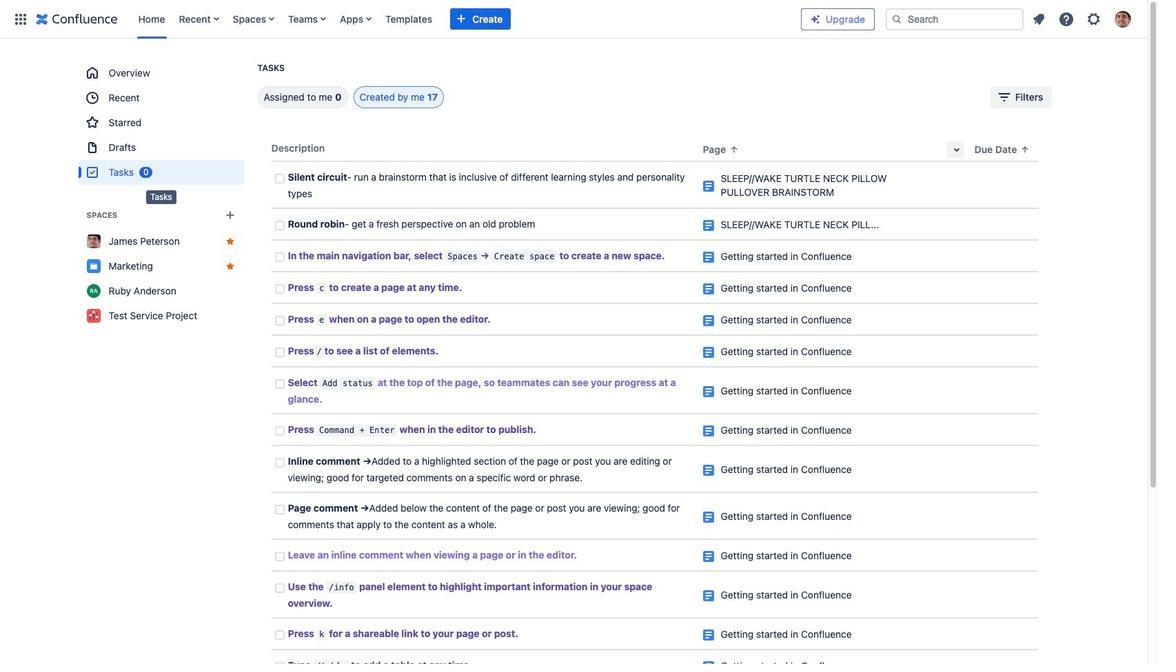 Task type: vqa. For each thing, say whether or not it's contained in the screenshot.
the bottommost 4
no



Task type: describe. For each thing, give the bounding box(es) containing it.
10 page title icon image from the top
[[703, 512, 714, 523]]

14 page title icon image from the top
[[703, 661, 714, 664]]

settings icon image
[[1086, 11, 1103, 27]]

5 page title icon image from the top
[[703, 315, 714, 326]]

global element
[[8, 0, 801, 38]]

Search field
[[886, 8, 1024, 30]]

appswitcher icon image
[[12, 11, 29, 27]]

3 page title icon image from the top
[[703, 252, 714, 263]]

search image
[[892, 13, 903, 24]]

unstar this space image
[[224, 261, 235, 272]]

your profile and preferences image
[[1115, 11, 1132, 27]]

2 page title icon image from the top
[[703, 220, 714, 231]]

help icon image
[[1058, 11, 1075, 27]]

7 page title icon image from the top
[[703, 386, 714, 397]]

4 page title icon image from the top
[[703, 283, 714, 294]]



Task type: locate. For each thing, give the bounding box(es) containing it.
1 page title icon image from the top
[[703, 181, 714, 192]]

page title icon image
[[703, 181, 714, 192], [703, 220, 714, 231], [703, 252, 714, 263], [703, 283, 714, 294], [703, 315, 714, 326], [703, 347, 714, 358], [703, 386, 714, 397], [703, 425, 714, 436], [703, 465, 714, 476], [703, 512, 714, 523], [703, 551, 714, 562], [703, 590, 714, 601], [703, 630, 714, 641], [703, 661, 714, 664]]

11 page title icon image from the top
[[703, 551, 714, 562]]

13 page title icon image from the top
[[703, 630, 714, 641]]

notification icon image
[[1031, 11, 1047, 27]]

list
[[131, 0, 801, 38], [1027, 7, 1140, 31]]

8 page title icon image from the top
[[703, 425, 714, 436]]

premium image
[[810, 13, 821, 24]]

group
[[78, 61, 244, 185]]

0 horizontal spatial list
[[131, 0, 801, 38]]

6 page title icon image from the top
[[703, 347, 714, 358]]

1 horizontal spatial list
[[1027, 7, 1140, 31]]

ascending sorting icon date image
[[1020, 144, 1031, 155]]

unstar this space image
[[224, 236, 235, 247]]

None search field
[[886, 8, 1024, 30]]

ascending sorting icon page image
[[729, 144, 740, 155]]

banner
[[0, 0, 1148, 39]]

create a space image
[[222, 207, 238, 223]]

confluence image
[[36, 11, 118, 27], [36, 11, 118, 27]]

list for "appswitcher icon"
[[131, 0, 801, 38]]

12 page title icon image from the top
[[703, 590, 714, 601]]

list for premium 'image'
[[1027, 7, 1140, 31]]

tab list
[[241, 86, 444, 108]]

9 page title icon image from the top
[[703, 465, 714, 476]]



